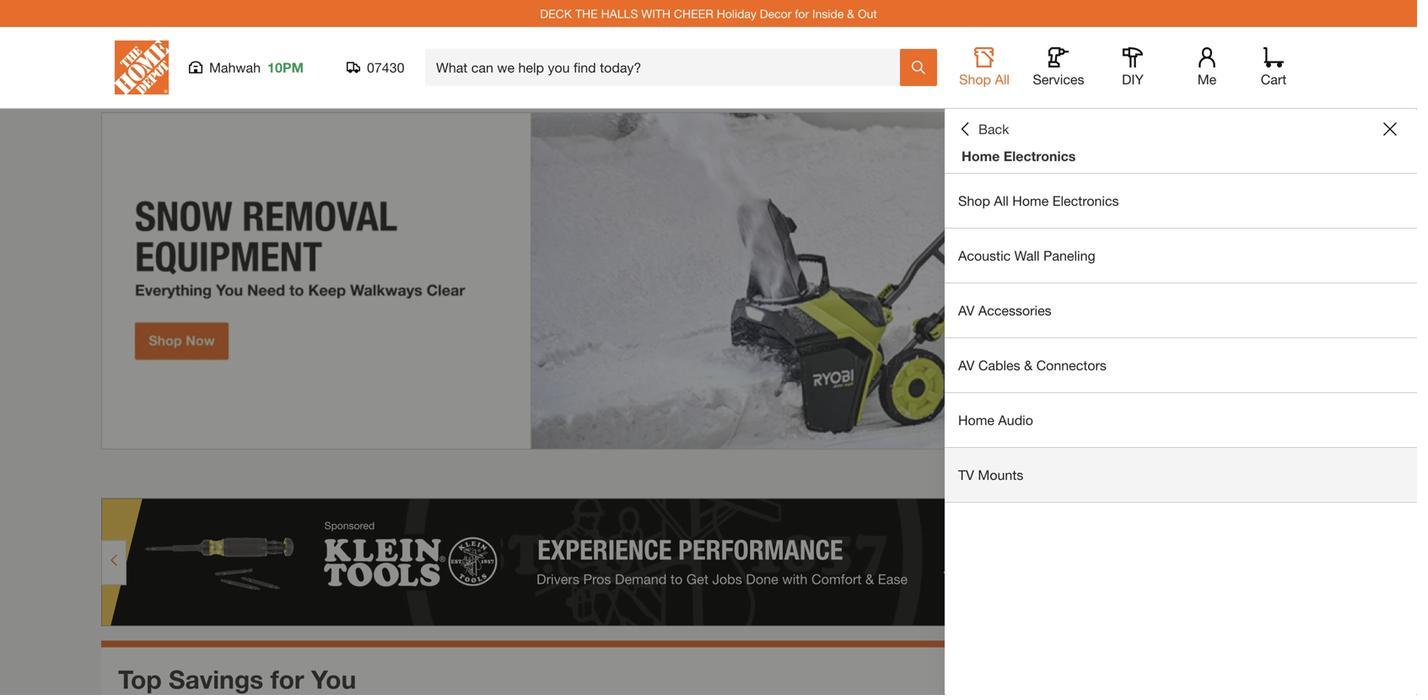 Task type: vqa. For each thing, say whether or not it's contained in the screenshot.
4 stars image
no



Task type: locate. For each thing, give the bounding box(es) containing it.
shop inside "link"
[[959, 193, 991, 209]]

for left you at left bottom
[[271, 664, 304, 694]]

the home depot logo image
[[115, 41, 169, 95]]

1 vertical spatial electronics
[[1053, 193, 1120, 209]]

0 vertical spatial home
[[962, 148, 1000, 164]]

1 vertical spatial shop
[[959, 193, 991, 209]]

07430
[[367, 59, 405, 76]]

with
[[642, 7, 671, 20]]

feedback link image
[[1395, 285, 1418, 376]]

paneling
[[1044, 248, 1096, 264]]

0 vertical spatial all
[[995, 71, 1010, 87]]

1 horizontal spatial &
[[1025, 357, 1033, 373]]

home down 'home electronics'
[[1013, 193, 1049, 209]]

all down 'home electronics'
[[994, 193, 1009, 209]]

shop
[[960, 71, 992, 87], [959, 193, 991, 209]]

av accessories link
[[945, 284, 1418, 338]]

av left accessories
[[959, 303, 975, 319]]

1 vertical spatial av
[[959, 357, 975, 373]]

for
[[795, 7, 809, 20], [271, 664, 304, 694]]

all inside button
[[995, 71, 1010, 87]]

services button
[[1032, 47, 1086, 88]]

connectors
[[1037, 357, 1107, 373]]

home audio
[[959, 412, 1034, 428]]

mahwah 10pm
[[209, 59, 304, 76]]

shop for shop all home electronics
[[959, 193, 991, 209]]

electronics
[[1004, 148, 1076, 164], [1053, 193, 1120, 209]]

shop up the back button
[[960, 71, 992, 87]]

acoustic wall paneling
[[959, 248, 1096, 264]]

services
[[1033, 71, 1085, 87]]

& left out
[[847, 7, 855, 20]]

1 vertical spatial for
[[271, 664, 304, 694]]

back
[[979, 121, 1010, 137]]

all up back at right top
[[995, 71, 1010, 87]]

back button
[[959, 121, 1010, 138]]

0 vertical spatial shop
[[960, 71, 992, 87]]

all for shop all home electronics
[[994, 193, 1009, 209]]

av cables & connectors
[[959, 357, 1107, 373]]

shop all button
[[958, 47, 1012, 88]]

& right the cables
[[1025, 357, 1033, 373]]

home down the back button
[[962, 148, 1000, 164]]

electronics up shop all home electronics
[[1004, 148, 1076, 164]]

av left the cables
[[959, 357, 975, 373]]

1 vertical spatial &
[[1025, 357, 1033, 373]]

0 vertical spatial for
[[795, 7, 809, 20]]

electronics up paneling in the top right of the page
[[1053, 193, 1120, 209]]

home left audio
[[959, 412, 995, 428]]

savings
[[169, 664, 264, 694]]

electronics inside "link"
[[1053, 193, 1120, 209]]

av
[[959, 303, 975, 319], [959, 357, 975, 373]]

shop inside button
[[960, 71, 992, 87]]

2 vertical spatial home
[[959, 412, 995, 428]]

tv mounts
[[959, 467, 1024, 483]]

all inside "link"
[[994, 193, 1009, 209]]

1 vertical spatial home
[[1013, 193, 1049, 209]]

2 av from the top
[[959, 357, 975, 373]]

halls
[[601, 7, 638, 20]]

0 vertical spatial av
[[959, 303, 975, 319]]

&
[[847, 7, 855, 20], [1025, 357, 1033, 373]]

audio
[[999, 412, 1034, 428]]

shop up acoustic
[[959, 193, 991, 209]]

menu
[[945, 174, 1418, 503]]

0 vertical spatial &
[[847, 7, 855, 20]]

cheer
[[674, 7, 714, 20]]

cart
[[1261, 71, 1287, 87]]

0 horizontal spatial &
[[847, 7, 855, 20]]

all
[[995, 71, 1010, 87], [994, 193, 1009, 209]]

1 vertical spatial all
[[994, 193, 1009, 209]]

0 horizontal spatial for
[[271, 664, 304, 694]]

for left inside
[[795, 7, 809, 20]]

0 vertical spatial electronics
[[1004, 148, 1076, 164]]

1 av from the top
[[959, 303, 975, 319]]

What can we help you find today? search field
[[436, 50, 900, 85]]

home
[[962, 148, 1000, 164], [1013, 193, 1049, 209], [959, 412, 995, 428]]



Task type: describe. For each thing, give the bounding box(es) containing it.
cables
[[979, 357, 1021, 373]]

you
[[311, 664, 356, 694]]

av for av accessories
[[959, 303, 975, 319]]

av cables & connectors link
[[945, 338, 1418, 392]]

out
[[858, 7, 878, 20]]

all for shop all
[[995, 71, 1010, 87]]

shop all home electronics link
[[945, 174, 1418, 228]]

holiday
[[717, 7, 757, 20]]

acoustic
[[959, 248, 1011, 264]]

home inside "link"
[[1013, 193, 1049, 209]]

accessories
[[979, 303, 1052, 319]]

wall
[[1015, 248, 1040, 264]]

me
[[1198, 71, 1217, 87]]

home electronics
[[962, 148, 1076, 164]]

top
[[118, 664, 162, 694]]

inside
[[813, 7, 844, 20]]

drawer close image
[[1384, 122, 1398, 136]]

cart link
[[1256, 47, 1293, 88]]

10pm
[[268, 59, 304, 76]]

1 horizontal spatial for
[[795, 7, 809, 20]]

deck the halls with cheer holiday decor for inside & out link
[[540, 7, 878, 20]]

acoustic wall paneling link
[[945, 229, 1418, 283]]

deck
[[540, 7, 572, 20]]

av for av cables & connectors
[[959, 357, 975, 373]]

av accessories
[[959, 303, 1052, 319]]

diy
[[1123, 71, 1144, 87]]

image for snow removal equipment everything you need to keep walkways clear image
[[101, 112, 1317, 450]]

home audio link
[[945, 393, 1418, 447]]

shop all
[[960, 71, 1010, 87]]

the
[[576, 7, 598, 20]]

home for home electronics
[[962, 148, 1000, 164]]

tv
[[959, 467, 975, 483]]

home for home audio
[[959, 412, 995, 428]]

shop all home electronics
[[959, 193, 1120, 209]]

mahwah
[[209, 59, 261, 76]]

07430 button
[[347, 59, 405, 76]]

deck the halls with cheer holiday decor for inside & out
[[540, 7, 878, 20]]

menu containing shop all home electronics
[[945, 174, 1418, 503]]

tv mounts link
[[945, 448, 1418, 502]]

mounts
[[978, 467, 1024, 483]]

decor
[[760, 7, 792, 20]]

top savings for you
[[118, 664, 356, 694]]

diy button
[[1106, 47, 1160, 88]]

shop for shop all
[[960, 71, 992, 87]]

me button
[[1181, 47, 1235, 88]]



